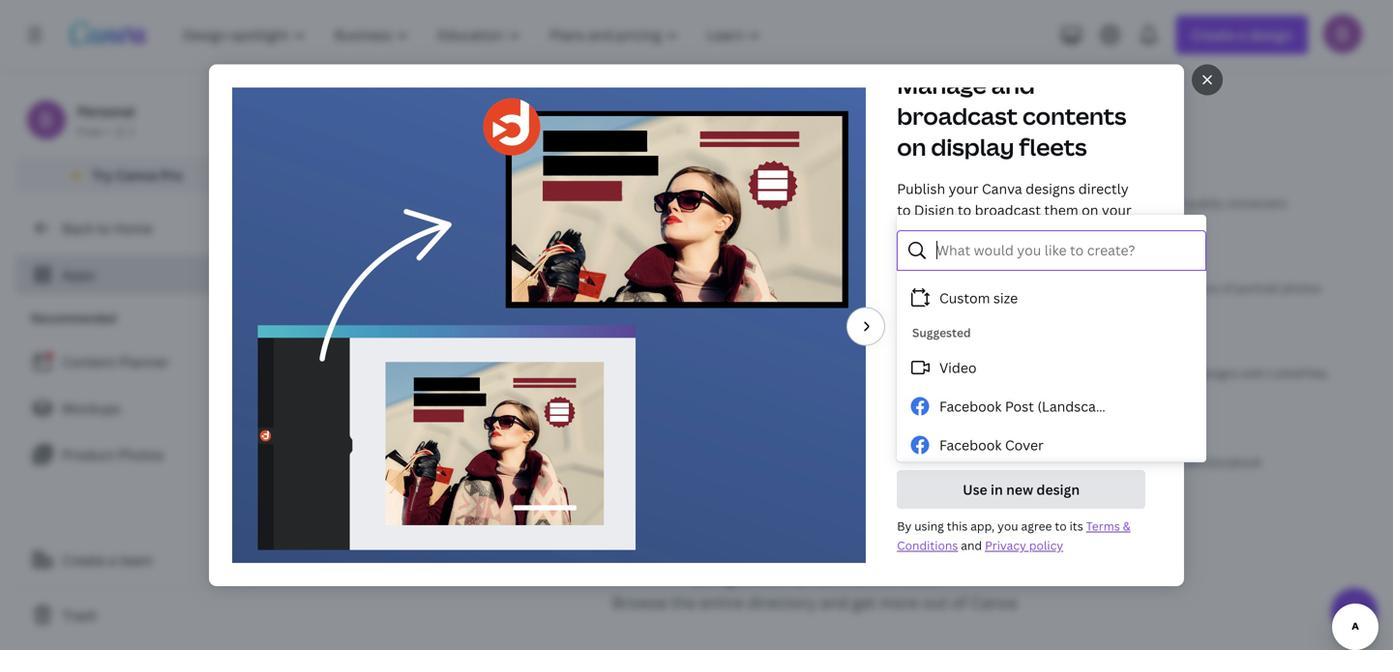 Task type: vqa. For each thing, say whether or not it's contained in the screenshot.
Page to the right
no



Task type: locate. For each thing, give the bounding box(es) containing it.
display
[[931, 131, 1015, 162]]

by using this app, you agree to its
[[897, 518, 1087, 534]]

0 horizontal spatial generate
[[341, 358, 392, 374]]

& right terms
[[1123, 518, 1131, 534]]

1 vertical spatial video
[[929, 454, 961, 470]]

it
[[1120, 307, 1129, 325]]

voiceover instantly add high quality voiceovers
[[1081, 176, 1287, 211]]

disign inside disign digital signage solution
[[711, 176, 746, 192]]

is
[[994, 307, 1004, 325]]

try canva pro
[[92, 166, 183, 184]]

0 vertical spatial using
[[908, 280, 937, 296]]

1 horizontal spatial in
[[991, 480, 1003, 499]]

canva inside button
[[116, 166, 157, 184]]

krikey ai animate generate 3d animated talking avatars with krikey!
[[341, 338, 577, 393]]

images
[[449, 280, 488, 296], [864, 365, 903, 381]]

a inside create a team button
[[109, 551, 116, 570]]

try
[[92, 166, 113, 184]]

and left get
[[821, 592, 849, 613]]

this left app,
[[947, 518, 968, 534]]

terms & conditions
[[897, 518, 1131, 553]]

to up import
[[958, 201, 972, 219]]

facebook up the facebook cover
[[940, 397, 1002, 416]]

message
[[551, 280, 600, 296]]

to right back
[[96, 219, 110, 238]]

create down "reimagine"
[[1081, 280, 1119, 296]]

of right out at the bottom right
[[952, 592, 967, 613]]

0 horizontal spatial animate
[[393, 338, 441, 354]]

0 vertical spatial for
[[457, 195, 474, 211]]

0 vertical spatial designs
[[1026, 179, 1076, 198]]

a inside speedpaint convert any image to a speed drawing video
[[833, 454, 839, 470]]

create inside anime style create anime-style images with just a message
[[341, 280, 378, 296]]

create a team
[[62, 551, 153, 570]]

create down patternedai
[[711, 280, 748, 296]]

for inside publish your canva designs directly to disign to broadcast them on your screens. import disign assets for editing in canva.
[[1091, 222, 1110, 240]]

2 facebook from the top
[[940, 436, 1002, 454]]

using up conditions
[[915, 518, 944, 534]]

apps
[[62, 266, 95, 284]]

0 vertical spatial &
[[476, 454, 483, 470]]

this for app,
[[947, 518, 968, 534]]

on down directly
[[1082, 201, 1099, 219]]

to right image
[[818, 454, 830, 470]]

disign up digital
[[711, 176, 746, 192]]

list for recommended
[[15, 343, 252, 474]]

create inside reimagine create artistic variations of portrait photos
[[1081, 280, 1119, 296]]

1 vertical spatial disign
[[915, 201, 955, 219]]

0 horizontal spatial &
[[476, 454, 483, 470]]

for inside soona pro photo and video for products
[[457, 195, 474, 211]]

canva up import
[[982, 179, 1023, 198]]

image
[[782, 454, 815, 470]]

What would you like to create? search field
[[937, 232, 1193, 269]]

2 vertical spatial ai
[[438, 435, 450, 451]]

& right resume/cv
[[476, 454, 483, 470]]

privacy policy link
[[985, 537, 1064, 553]]

designs inside publish your canva designs directly to disign to broadcast them on your screens. import disign assets for editing in canva.
[[1026, 179, 1076, 198]]

and up newest
[[727, 61, 786, 103]]

2 vertical spatial for
[[817, 365, 833, 381]]

cover inside job and resume ai ai-powered resume/cv & cover letter builder
[[486, 454, 520, 470]]

speedpaint
[[711, 435, 776, 451]]

on down hottest
[[897, 131, 927, 162]]

a left design,
[[1059, 307, 1067, 325]]

0 horizontal spatial in
[[946, 243, 958, 262]]

captions
[[765, 365, 814, 381]]

1 facebook from the top
[[940, 397, 1002, 416]]

1 vertical spatial contents
[[990, 357, 1048, 376]]

video up access
[[940, 359, 977, 377]]

with
[[491, 280, 515, 296], [856, 280, 880, 296], [553, 358, 577, 374], [1242, 365, 1266, 381]]

2 horizontal spatial ai
[[940, 280, 951, 296]]

2 vertical spatial on
[[1082, 201, 1099, 219]]

images right style
[[449, 280, 488, 296]]

instantly
[[1081, 195, 1131, 211]]

0 horizontal spatial ai
[[379, 338, 390, 354]]

ai inside job and resume ai ai-powered resume/cv & cover letter builder
[[438, 435, 450, 451]]

design right new
[[1037, 480, 1080, 499]]

letter
[[522, 454, 557, 470]]

a left speed
[[833, 454, 839, 470]]

them up assets
[[1045, 201, 1079, 219]]

2 horizontal spatial of
[[1222, 280, 1233, 296]]

1 vertical spatial pro
[[341, 195, 360, 211]]

the left entire
[[671, 592, 696, 613]]

0 vertical spatial images
[[449, 280, 488, 296]]

create down (landscape)
[[1081, 454, 1119, 470]]

on right up
[[720, 104, 739, 125]]

content planner link
[[15, 343, 252, 381]]

them up get
[[815, 549, 897, 591]]

1 vertical spatial them
[[815, 549, 897, 591]]

0 vertical spatial pro
[[160, 166, 183, 184]]

in right use on the bottom right of the page
[[991, 480, 1003, 499]]

contents up voiceover
[[1023, 100, 1127, 131]]

canva inside publish your canva designs directly to disign to broadcast them on your screens. import disign assets for editing in canva.
[[982, 179, 1023, 198]]

broadcast inside publish your canva designs directly to disign to broadcast them on your screens. import disign assets for editing in canva.
[[975, 201, 1041, 219]]

2 horizontal spatial for
[[1091, 222, 1110, 240]]

permissions when this app is open in a design, it can:
[[897, 279, 1129, 347]]

0 vertical spatial animate
[[393, 338, 441, 354]]

for right captions
[[817, 365, 833, 381]]

0 horizontal spatial of
[[952, 592, 967, 613]]

import
[[955, 222, 999, 240]]

directly
[[1079, 179, 1129, 198]]

its
[[1070, 518, 1084, 534]]

facebook up use on the bottom right of the page
[[940, 436, 1002, 454]]

photo
[[363, 195, 396, 211]]

post
[[1005, 397, 1035, 416]]

with left lottiefiles.
[[1242, 365, 1266, 381]]

using inside patternedai create seamless patterns with text using ai
[[908, 280, 937, 296]]

with inside patternedai create seamless patterns with text using ai
[[856, 280, 880, 296]]

using right the text
[[908, 280, 937, 296]]

text
[[883, 280, 905, 296]]

list containing content planner
[[15, 343, 252, 474]]

1 horizontal spatial &
[[1123, 518, 1131, 534]]

list containing read the contents of the design
[[897, 355, 1146, 408]]

out
[[923, 592, 948, 613]]

1 vertical spatial ai
[[379, 338, 390, 354]]

for down 'instantly' at right
[[1091, 222, 1110, 240]]

facebook for facebook cover
[[940, 436, 1002, 454]]

canva down privacy
[[971, 592, 1017, 613]]

of inside reimagine create artistic variations of portrait photos
[[1222, 280, 1233, 296]]

images inside anime style create anime-style images with just a message
[[449, 280, 488, 296]]

1 horizontal spatial ai
[[438, 435, 450, 451]]

media
[[1076, 387, 1116, 406]]

generate
[[341, 358, 392, 374], [711, 365, 763, 381]]

1 vertical spatial broadcast
[[975, 201, 1041, 219]]

0 horizontal spatial design
[[1037, 480, 1080, 499]]

pro up back to home link
[[160, 166, 183, 184]]

video inside speedpaint convert any image to a speed drawing video
[[929, 454, 961, 470]]

1 vertical spatial &
[[1123, 518, 1131, 534]]

0 horizontal spatial images
[[449, 280, 488, 296]]

terms & conditions link
[[897, 518, 1131, 553]]

in inside permissions when this app is open in a design, it can:
[[1044, 307, 1056, 325]]

1 horizontal spatial them
[[1045, 201, 1079, 219]]

artistic
[[1121, 280, 1161, 296]]

size
[[994, 289, 1018, 307]]

generate down image
[[711, 365, 763, 381]]

0 vertical spatial them
[[1045, 201, 1079, 219]]

2 horizontal spatial in
[[1044, 307, 1056, 325]]

1 horizontal spatial disign
[[915, 201, 955, 219]]

& inside terms & conditions
[[1123, 518, 1131, 534]]

create down anime
[[341, 280, 378, 296]]

& inside job and resume ai ai-powered resume/cv & cover letter builder
[[476, 454, 483, 470]]

1 horizontal spatial pro
[[341, 195, 360, 211]]

0 vertical spatial broadcast
[[897, 100, 1018, 131]]

1 vertical spatial in
[[1044, 307, 1056, 325]]

video inside "link"
[[940, 359, 977, 377]]

1 vertical spatial of
[[1051, 357, 1065, 376]]

1 horizontal spatial cover
[[1005, 436, 1044, 454]]

speed
[[842, 454, 878, 470]]

storybook
[[1205, 454, 1262, 470]]

1 vertical spatial for
[[1091, 222, 1110, 240]]

a left team
[[109, 551, 116, 570]]

1 vertical spatial this
[[947, 518, 968, 534]]

this
[[938, 307, 962, 325], [947, 518, 968, 534]]

1 horizontal spatial images
[[864, 365, 903, 381]]

explore them all browse the entire directory and get more out of canva
[[612, 549, 1017, 613]]

2 vertical spatial of
[[952, 592, 967, 613]]

animate inside krikey ai animate generate 3d animated talking avatars with krikey!
[[393, 338, 441, 354]]

generate inside krikey ai animate generate 3d animated talking avatars with krikey!
[[341, 358, 392, 374]]

editing
[[897, 243, 943, 262]]

0 horizontal spatial list
[[15, 343, 252, 474]]

with left the text
[[856, 280, 880, 296]]

create left team
[[62, 551, 105, 570]]

the left newest
[[743, 104, 768, 125]]

1 vertical spatial design
[[1037, 480, 1080, 499]]

on inside the manage and broadcast contents on display fleets
[[897, 131, 927, 162]]

video
[[423, 195, 454, 211]]

0 horizontal spatial pro
[[160, 166, 183, 184]]

1 horizontal spatial generate
[[711, 365, 763, 381]]

custom size
[[940, 289, 1018, 307]]

animate up 3d
[[393, 338, 441, 354]]

designs for with
[[1197, 365, 1239, 381]]

0 vertical spatial on
[[720, 104, 739, 125]]

manage and broadcast contents on display fleets
[[897, 69, 1127, 162]]

1 horizontal spatial list
[[897, 355, 1146, 408]]

0 vertical spatial in
[[946, 243, 958, 262]]

this left app
[[938, 307, 962, 325]]

and privacy policy
[[958, 537, 1064, 553]]

1 horizontal spatial for
[[817, 365, 833, 381]]

2 vertical spatial in
[[991, 480, 1003, 499]]

app,
[[971, 518, 995, 534]]

a right just
[[542, 280, 548, 296]]

of left portrait
[[1222, 280, 1233, 296]]

generate inside image insight generate captions for your images
[[711, 365, 763, 381]]

1 horizontal spatial designs
[[1197, 365, 1239, 381]]

2 horizontal spatial on
[[1082, 201, 1099, 219]]

of up uploaded
[[1051, 357, 1065, 376]]

1 vertical spatial animate
[[1081, 365, 1128, 381]]

ai
[[940, 280, 951, 296], [379, 338, 390, 354], [438, 435, 450, 451]]

back
[[62, 219, 93, 238]]

you
[[998, 518, 1019, 534]]

and left video
[[399, 195, 420, 211]]

disign up screens.
[[915, 201, 955, 219]]

them inside publish your canva designs directly to disign to broadcast them on your screens. import disign assets for editing in canva.
[[1045, 201, 1079, 219]]

0 horizontal spatial cover
[[486, 454, 520, 470]]

1 vertical spatial designs
[[1197, 365, 1239, 381]]

canva right try
[[116, 166, 157, 184]]

designs down fleets
[[1026, 179, 1076, 198]]

2 vertical spatial disign
[[1003, 222, 1043, 240]]

content planner
[[62, 353, 169, 371]]

custom
[[940, 289, 991, 307]]

video right drawing
[[929, 454, 961, 470]]

job and resume ai ai-powered resume/cv & cover letter builder
[[341, 435, 599, 470]]

0 vertical spatial video
[[940, 359, 977, 377]]

and
[[727, 61, 786, 103], [992, 69, 1035, 100], [829, 104, 857, 125], [399, 195, 420, 211], [961, 537, 982, 553], [821, 592, 849, 613]]

1 horizontal spatial animate
[[1081, 365, 1128, 381]]

all
[[903, 549, 939, 591]]

convert
[[711, 454, 756, 470]]

app
[[966, 307, 991, 325]]

cover down facebook post (landscape)
[[1005, 436, 1044, 454]]

design up media
[[1093, 357, 1136, 376]]

1 vertical spatial images
[[864, 365, 903, 381]]

0 vertical spatial disign
[[711, 176, 746, 192]]

to inside speedpaint convert any image to a speed drawing video
[[818, 454, 830, 470]]

this inside permissions when this app is open in a design, it can:
[[938, 307, 962, 325]]

to inside back to home link
[[96, 219, 110, 238]]

facebook for facebook post (landscape)
[[940, 397, 1002, 416]]

0 vertical spatial ai
[[940, 280, 951, 296]]

manage
[[897, 69, 987, 100]]

ai inside patternedai create seamless patterns with text using ai
[[940, 280, 951, 296]]

images down can:
[[864, 365, 903, 381]]

krikey
[[341, 338, 376, 354]]

of
[[1222, 280, 1233, 296], [1051, 357, 1065, 376], [952, 592, 967, 613]]

0 vertical spatial this
[[938, 307, 962, 325]]

1 vertical spatial facebook
[[940, 436, 1002, 454]]

pro
[[160, 166, 183, 184], [341, 195, 360, 211]]

animate up media
[[1081, 365, 1128, 381]]

cover left letter on the left bottom of page
[[486, 454, 520, 470]]

0 vertical spatial contents
[[1023, 100, 1127, 131]]

images inside image insight generate captions for your images
[[864, 365, 903, 381]]

with right the avatars
[[553, 358, 577, 374]]

get
[[853, 592, 876, 613]]

0 vertical spatial design
[[1093, 357, 1136, 376]]

and right manage
[[992, 69, 1035, 100]]

disign left assets
[[1003, 222, 1043, 240]]

with left just
[[491, 280, 515, 296]]

0 horizontal spatial for
[[457, 195, 474, 211]]

the
[[743, 104, 768, 125], [964, 357, 986, 376], [1068, 357, 1090, 376], [671, 592, 696, 613]]

powered
[[356, 454, 406, 470]]

for right video
[[457, 195, 474, 211]]

1 vertical spatial using
[[915, 518, 944, 534]]

0 horizontal spatial disign
[[711, 176, 746, 192]]

using
[[908, 280, 937, 296], [915, 518, 944, 534]]

a left 'personalized'
[[1121, 454, 1128, 470]]

1 vertical spatial on
[[897, 131, 927, 162]]

them inside explore them all browse the entire directory and get more out of canva
[[815, 549, 897, 591]]

variations
[[1164, 280, 1219, 296]]

the up media
[[1068, 357, 1090, 376]]

the inside explore them all browse the entire directory and get more out of canva
[[671, 592, 696, 613]]

0 horizontal spatial them
[[815, 549, 897, 591]]

in right open
[[1044, 307, 1056, 325]]

0 vertical spatial of
[[1222, 280, 1233, 296]]

to down publish
[[897, 201, 911, 219]]

1 horizontal spatial on
[[897, 131, 927, 162]]

0 horizontal spatial on
[[720, 104, 739, 125]]

designs left lottiefiles.
[[1197, 365, 1239, 381]]

list
[[15, 343, 252, 474], [897, 355, 1146, 408]]

pro down soona
[[341, 195, 360, 211]]

in left the "canva."
[[946, 243, 958, 262]]

team
[[120, 551, 153, 570]]

facebook post (landscape)
[[940, 397, 1117, 416]]

facebook
[[940, 397, 1002, 416], [940, 436, 1002, 454]]

0 vertical spatial facebook
[[940, 397, 1002, 416]]

them
[[1045, 201, 1079, 219], [815, 549, 897, 591]]

up
[[697, 104, 716, 125]]

a inside anime style create anime-style images with just a message
[[542, 280, 548, 296]]

generate up krikey!
[[341, 358, 392, 374]]

0 horizontal spatial designs
[[1026, 179, 1076, 198]]

portrait
[[1236, 280, 1280, 296]]

contents up access your uploaded media
[[990, 357, 1048, 376]]

policy
[[1030, 537, 1064, 553]]



Task type: describe. For each thing, give the bounding box(es) containing it.
(landscape)
[[1038, 397, 1117, 416]]

your for publish
[[949, 179, 979, 198]]

use in new design
[[963, 480, 1080, 499]]

and right newest
[[829, 104, 857, 125]]

product photos
[[62, 446, 164, 464]]

publish your canva designs directly to disign to broadcast them on your screens. import disign assets for editing in canva.
[[897, 179, 1132, 262]]

suggested
[[913, 325, 971, 341]]

1 horizontal spatial design
[[1093, 357, 1136, 376]]

insight
[[748, 346, 787, 362]]

can:
[[897, 328, 924, 347]]

1 horizontal spatial of
[[1051, 357, 1065, 376]]

assets
[[1046, 222, 1087, 240]]

•
[[106, 123, 110, 139]]

and down app,
[[961, 537, 982, 553]]

privacy
[[985, 537, 1027, 553]]

personal
[[77, 102, 135, 120]]

in inside dropdown button
[[991, 480, 1003, 499]]

free •
[[77, 123, 110, 139]]

reimagine
[[1081, 261, 1140, 277]]

image insight generate captions for your images
[[711, 346, 903, 381]]

on inside publish your canva designs directly to disign to broadcast them on your screens. import disign assets for editing in canva.
[[1082, 201, 1099, 219]]

when
[[897, 307, 935, 325]]

with inside anime style create anime-style images with just a message
[[491, 280, 515, 296]]

terms
[[1087, 518, 1120, 534]]

broadcast inside the manage and broadcast contents on display fleets
[[897, 100, 1018, 131]]

your for access
[[977, 387, 1007, 406]]

create inside patternedai create seamless patterns with text using ai
[[711, 280, 748, 296]]

disign digital signage solution
[[711, 176, 842, 211]]

trash link
[[15, 596, 252, 635]]

high
[[1158, 195, 1182, 211]]

in inside publish your canva designs directly to disign to broadcast them on your screens. import disign assets for editing in canva.
[[946, 243, 958, 262]]

drawing
[[880, 454, 926, 470]]

job
[[341, 435, 362, 451]]

ai-
[[341, 454, 356, 470]]

a inside permissions when this app is open in a design, it can:
[[1059, 307, 1067, 325]]

of inside explore them all browse the entire directory and get more out of canva
[[952, 592, 967, 613]]

resume
[[390, 435, 435, 451]]

voiceovers
[[1227, 195, 1287, 211]]

conditions
[[897, 537, 958, 553]]

on inside "new and noteworthy catch up on the newest and hottest releases"
[[720, 104, 739, 125]]

your for animate
[[1131, 365, 1156, 381]]

your inside image insight generate captions for your images
[[836, 365, 862, 381]]

fleets
[[1020, 131, 1087, 162]]

avatars
[[509, 358, 550, 374]]

photos
[[1282, 280, 1322, 296]]

mockups link
[[15, 389, 252, 428]]

canva down 'variations'
[[1159, 365, 1194, 381]]

seamless
[[751, 280, 802, 296]]

style
[[419, 280, 447, 296]]

add
[[1134, 195, 1155, 211]]

more
[[880, 592, 919, 613]]

soona
[[341, 176, 375, 192]]

lottiefiles.
[[1269, 365, 1331, 381]]

image
[[711, 346, 745, 362]]

style
[[380, 261, 408, 277]]

pro inside try canva pro button
[[160, 166, 183, 184]]

create a team button
[[15, 541, 252, 580]]

builder
[[559, 454, 599, 470]]

browse
[[612, 592, 668, 613]]

ai inside krikey ai animate generate 3d animated talking avatars with krikey!
[[379, 338, 390, 354]]

read the contents of the design
[[928, 357, 1136, 376]]

uploaded
[[1010, 387, 1072, 406]]

product photos link
[[15, 436, 252, 474]]

back to home
[[62, 219, 152, 238]]

planner
[[119, 353, 169, 371]]

talking
[[469, 358, 506, 374]]

signage
[[750, 195, 793, 211]]

design inside use in new design dropdown button
[[1037, 480, 1080, 499]]

and inside soona pro photo and video for products
[[399, 195, 420, 211]]

releases
[[919, 104, 981, 125]]

hottest
[[861, 104, 916, 125]]

video link
[[897, 348, 1199, 387]]

list for when this app is open in a design, it can:
[[897, 355, 1146, 408]]

krikey!
[[341, 377, 378, 393]]

trash
[[62, 606, 97, 625]]

anime
[[341, 261, 377, 277]]

anime-
[[381, 280, 419, 296]]

the right read
[[964, 357, 986, 376]]

new
[[654, 61, 721, 103]]

and
[[365, 435, 388, 451]]

open
[[1008, 307, 1041, 325]]

create a personalized storybook
[[1081, 454, 1262, 470]]

with inside krikey ai animate generate 3d animated talking avatars with krikey!
[[553, 358, 577, 374]]

just
[[518, 280, 539, 296]]

patternedai create seamless patterns with text using ai
[[711, 261, 951, 296]]

this for app
[[938, 307, 962, 325]]

voiceover
[[1081, 176, 1138, 192]]

designs for directly
[[1026, 179, 1076, 198]]

back to home link
[[15, 209, 252, 248]]

solution
[[796, 195, 842, 211]]

content
[[62, 353, 115, 371]]

the inside "new and noteworthy catch up on the newest and hottest releases"
[[743, 104, 768, 125]]

animate your canva designs with lottiefiles.
[[1081, 365, 1331, 381]]

and inside explore them all browse the entire directory and get more out of canva
[[821, 592, 849, 613]]

pro inside soona pro photo and video for products
[[341, 195, 360, 211]]

agree
[[1022, 518, 1052, 534]]

publish
[[897, 179, 946, 198]]

directory
[[748, 592, 817, 613]]

create inside button
[[62, 551, 105, 570]]

canva.
[[961, 243, 1006, 262]]

access your uploaded media
[[928, 387, 1116, 406]]

3d
[[395, 358, 411, 374]]

mockups
[[62, 399, 121, 418]]

canva inside explore them all browse the entire directory and get more out of canva
[[971, 592, 1017, 613]]

read
[[928, 357, 961, 376]]

to left its
[[1055, 518, 1067, 534]]

facebook post (landscape) link
[[897, 387, 1199, 426]]

top level navigation element
[[170, 15, 778, 54]]

custom size button
[[897, 279, 1199, 317]]

any
[[759, 454, 779, 470]]

contents inside the manage and broadcast contents on display fleets
[[1023, 100, 1127, 131]]

product
[[62, 446, 114, 464]]

for inside image insight generate captions for your images
[[817, 365, 833, 381]]

2 horizontal spatial disign
[[1003, 222, 1043, 240]]

access
[[928, 387, 974, 406]]

and inside the manage and broadcast contents on display fleets
[[992, 69, 1035, 100]]



